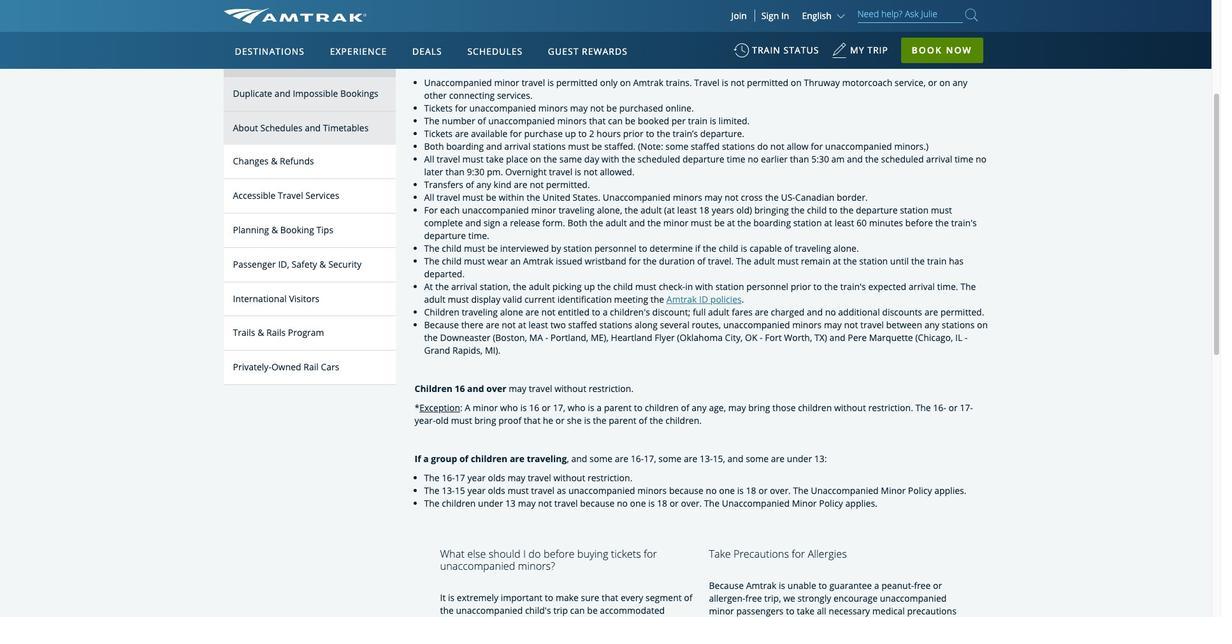 Task type: vqa. For each thing, say whether or not it's contained in the screenshot.
"years"
yes



Task type: locate. For each thing, give the bounding box(es) containing it.
not up earlier on the top
[[771, 140, 785, 152]]

2 all from the top
[[424, 191, 435, 203]]

may right 13
[[518, 497, 536, 510]]

duplicate and impossible bookings
[[233, 87, 379, 99]]

1 vertical spatial time.
[[938, 281, 959, 293]]

0 horizontal spatial prior
[[624, 127, 644, 139]]

1 horizontal spatial 16
[[529, 402, 540, 414]]

0 horizontal spatial can
[[571, 604, 585, 617]]

may
[[559, 0, 577, 12], [852, 0, 870, 12], [570, 102, 588, 114], [705, 191, 723, 203], [824, 319, 842, 331], [509, 383, 527, 395], [729, 402, 747, 414], [508, 472, 526, 484], [518, 497, 536, 510]]

under left 13:
[[787, 453, 813, 465]]

1 horizontal spatial who
[[568, 402, 586, 414]]

hours
[[597, 127, 621, 139]]

any
[[953, 76, 968, 88], [477, 178, 492, 191], [925, 319, 940, 331], [692, 402, 707, 414]]

year-
[[415, 415, 436, 427]]

*exception
[[500, 25, 545, 37]]

of up children.
[[681, 402, 690, 414]]

schedules
[[261, 122, 303, 134]]

a inside the unaccompanied minor travel is permitted only on amtrak trains. travel is not permitted on thruway motorcoach service, or on any other connecting services. tickets for unaccompanied minors may not be purchased online. the number of unaccompanied minors that can be booked per train is limited. tickets are available for purchase up to 2 hours prior to the train's departure. both boarding and arrival stations must be staffed. (note: some staffed stations do not allow for unaccompanied minors.) all travel must take place on the same day with the scheduled departure time no earlier than 5:30 am and the scheduled arrival time no later than 9:30 pm. overnight travel is not allowed. transfers of any kind are not permitted. all travel must be within the united states. unaccompanied minors may not cross the us-canadian border. for each unaccompanied minor traveling alone, the adult (at least 18 years old) bringing the child to the departure station must complete and sign a release form. both the adult and the minor must be at the boarding station at least 60 minutes before the train's departure time. the child must be interviewed by station personnel to determine if the child is capable of traveling alone. the child must wear an amtrak issued wristband for the duration of travel. the adult must remain at the station until the train has departed.
[[503, 217, 508, 229]]

buying
[[578, 547, 609, 561]]

17,
[[553, 402, 566, 414], [644, 453, 657, 465]]

1 vertical spatial old
[[436, 415, 449, 427]]

without inside the 16-17 year olds may travel without restriction. the 13-15 year olds must travel as unaccompanied minors because no one is 18 or over. the unaccompanied minor policy applies. the children under 13 may not travel because no one is 18 or over. the unaccompanied minor policy applies.
[[554, 472, 586, 484]]

0 vertical spatial time.
[[469, 229, 490, 242]]

minutes
[[870, 217, 904, 229]]

of up 17
[[460, 453, 469, 465]]

train's up has
[[952, 217, 977, 229]]

before inside it is extremely important to make sure that every segment of the unaccompanied child's trip can be accommodated before completing travel plans, purchasing a ticket a
[[440, 617, 468, 617]]

to up '(note:'
[[646, 127, 655, 139]]

1 vertical spatial one
[[630, 497, 646, 510]]

1 vertical spatial take
[[797, 605, 815, 617]]

& left booking
[[272, 224, 278, 236]]

0 horizontal spatial personnel
[[595, 242, 637, 254]]

train's
[[952, 217, 977, 229], [841, 281, 867, 293]]

per
[[672, 115, 686, 127]]

staffed
[[691, 140, 720, 152], [569, 319, 597, 331]]

me),
[[591, 332, 609, 344]]

time. inside at the arrival station, the adult picking up the child must check-in with station personnel prior to the train's expected arrival time. the adult must display valid current identification meeting the
[[938, 281, 959, 293]]

minor inside may travel unaccompanied in accordance with the amtrak unaccompanied minor policy.
[[780, 25, 804, 37]]

1 horizontal spatial personnel
[[747, 281, 789, 293]]

2 vertical spatial before
[[440, 617, 468, 617]]

2 olds from the top
[[488, 485, 506, 497]]

1 time from the left
[[727, 153, 746, 165]]

motorcoach
[[843, 76, 893, 88]]

0 horizontal spatial up
[[565, 127, 576, 139]]

- right ma
[[546, 332, 549, 344]]

1 vertical spatial all
[[424, 191, 435, 203]]

application inside 'banner'
[[271, 106, 577, 285]]

1 vertical spatial prior
[[791, 281, 812, 293]]

0 horizontal spatial -
[[546, 332, 549, 344]]

purchased
[[620, 102, 664, 114]]

& left rails on the left of the page
[[258, 327, 264, 339]]

0 vertical spatial in
[[779, 13, 786, 25]]

1 vertical spatial over.
[[681, 497, 702, 510]]

0 horizontal spatial boarding
[[447, 140, 484, 152]]

about schedules and timetables link
[[224, 111, 396, 145]]

may inside may travel unaccompanied in accordance with the amtrak unaccompanied minor policy.
[[852, 0, 870, 12]]

and right tx)
[[830, 332, 846, 344]]

0 vertical spatial year
[[468, 472, 486, 484]]

0 horizontal spatial over.
[[681, 497, 702, 510]]

0 vertical spatial old
[[465, 25, 478, 37]]

0 vertical spatial departure
[[683, 153, 725, 165]]

0 horizontal spatial old
[[436, 415, 449, 427]]

the inside 'children traveling alone are not entitled to a children's discount; full adult fares are charged and no additional discounts are permitted. because there are not at least two staffed stations along several routes, unaccompanied minors may not travel between any stations on the downeaster (boston, ma - portland, me), heartland flyer (oklahoma city, ok - fort worth, tx) and pere marquette (chicago, il - grand rapids, mi).'
[[424, 332, 438, 344]]

with up allowed.
[[602, 153, 620, 165]]

1 horizontal spatial because
[[670, 485, 704, 497]]

the inside may travel unaccompanied in accordance with the amtrak unaccompanied minor policy.
[[859, 13, 872, 25]]

alone
[[500, 306, 524, 318]]

17, inside : a minor who is 16 or 17, who is a parent to children of any age, may bring those children without restriction. the 16- or 17- year-old must bring proof that he or she is the parent of the children.
[[553, 402, 566, 414]]

13- down 17
[[442, 485, 455, 497]]

1 horizontal spatial do
[[758, 140, 769, 152]]

be inside it is extremely important to make sure that every segment of the unaccompanied child's trip can be accommodated before completing travel plans, purchasing a ticket a
[[588, 604, 598, 617]]

can inside it is extremely important to make sure that every segment of the unaccompanied child's trip can be accommodated before completing travel plans, purchasing a ticket a
[[571, 604, 585, 617]]

at inside 'children traveling alone are not entitled to a children's discount; full adult fares are charged and no additional discounts are permitted. because there are not at least two staffed stations along several routes, unaccompanied minors may not travel between any stations on the downeaster (boston, ma - portland, me), heartland flyer (oklahoma city, ok - fort worth, tx) and pere marquette (chicago, il - grand rapids, mi).'
[[518, 319, 526, 331]]

that right sure
[[602, 592, 619, 604]]

train status
[[753, 44, 820, 56]]

children
[[645, 402, 679, 414], [799, 402, 832, 414], [471, 453, 508, 465], [442, 497, 476, 510]]

at up travel.
[[727, 217, 736, 229]]

overnight
[[506, 166, 547, 178]]

online.
[[666, 102, 694, 114]]

unaccompanied inside unaccompanied minors link
[[233, 54, 301, 66]]

any down 9:30
[[477, 178, 492, 191]]

services.
[[497, 89, 533, 101]]

olds right 17
[[488, 472, 506, 484]]

booking
[[280, 224, 314, 236]]

1 horizontal spatial time.
[[938, 281, 959, 293]]

before right the minutes on the top
[[906, 217, 933, 229]]

0 horizontal spatial because
[[424, 319, 459, 331]]

0 vertical spatial take
[[486, 153, 504, 165]]

0 horizontal spatial train
[[688, 115, 708, 127]]

unaccompanied up "alone,"
[[603, 191, 671, 203]]

1 scheduled from the left
[[638, 153, 681, 165]]

along
[[635, 319, 658, 331]]

1 vertical spatial children
[[415, 383, 453, 395]]

train's inside the unaccompanied minor travel is permitted only on amtrak trains. travel is not permitted on thruway motorcoach service, or on any other connecting services. tickets for unaccompanied minors may not be purchased online. the number of unaccompanied minors that can be booked per train is limited. tickets are available for purchase up to 2 hours prior to the train's departure. both boarding and arrival stations must be staffed. (note: some staffed stations do not allow for unaccompanied minors.) all travel must take place on the same day with the scheduled departure time no earlier than 5:30 am and the scheduled arrival time no later than 9:30 pm. overnight travel is not allowed. transfers of any kind are not permitted. all travel must be within the united states. unaccompanied minors may not cross the us-canadian border. for each unaccompanied minor traveling alone, the adult (at least 18 years old) bringing the child to the departure station must complete and sign a release form. both the adult and the minor must be at the boarding station at least 60 minutes before the train's departure time. the child must be interviewed by station personnel to determine if the child is capable of traveling alone. the child must wear an amtrak issued wristband for the duration of travel. the adult must remain at the station until the train has departed.
[[952, 217, 977, 229]]

rail
[[304, 361, 319, 373]]

1 horizontal spatial applies.
[[935, 485, 967, 497]]

every
[[621, 592, 644, 604]]

- right il on the right bottom of the page
[[965, 332, 968, 344]]

can down make on the left of page
[[571, 604, 585, 617]]

at
[[424, 281, 433, 293]]

unaccompanied inside it is extremely important to make sure that every segment of the unaccompanied child's trip can be accommodated before completing travel plans, purchasing a ticket a
[[456, 604, 523, 617]]

remain
[[801, 255, 831, 267]]

and right 15,
[[728, 453, 744, 465]]

0 vertical spatial policy
[[909, 485, 933, 497]]

picking
[[553, 281, 582, 293]]

1 vertical spatial personnel
[[747, 281, 789, 293]]

0 vertical spatial 16-
[[934, 402, 947, 414]]

children down at
[[424, 306, 460, 318]]

take inside because amtrak is unable to guarantee a peanut-free or allergen-free trip, we strongly encourage unaccompanied minor passengers to take all necessary medical precautio
[[797, 605, 815, 617]]

who right person
[[599, 13, 617, 25]]

2 tickets from the top
[[424, 127, 453, 139]]

1 horizontal spatial train's
[[952, 217, 977, 229]]

fares
[[732, 306, 753, 318]]

minors inside 'children traveling alone are not entitled to a children's discount; full adult fares are charged and no additional discounts are permitted. because there are not at least two staffed stations along several routes, unaccompanied minors may not travel between any stations on the downeaster (boston, ma - portland, me), heartland flyer (oklahoma city, ok - fort worth, tx) and pere marquette (chicago, il - grand rapids, mi).'
[[793, 319, 822, 331]]

years left old)
[[712, 204, 734, 216]]

0 vertical spatial olds
[[488, 472, 506, 484]]

id,
[[278, 258, 289, 270]]

banner
[[0, 0, 1212, 294]]

olds
[[488, 472, 506, 484], [488, 485, 506, 497]]

1 horizontal spatial staffed
[[691, 140, 720, 152]]

adult inside 'children traveling alone are not entitled to a children's discount; full adult fares are charged and no additional discounts are permitted. because there are not at least two staffed stations along several routes, unaccompanied minors may not travel between any stations on the downeaster (boston, ma - portland, me), heartland flyer (oklahoma city, ok - fort worth, tx) and pere marquette (chicago, il - grand rapids, mi).'
[[709, 306, 730, 318]]

1 horizontal spatial free
[[915, 580, 931, 592]]

personnel
[[595, 242, 637, 254], [747, 281, 789, 293]]

0 vertical spatial boarding
[[447, 140, 484, 152]]

rails
[[267, 327, 286, 339]]

are
[[455, 127, 469, 139], [514, 178, 528, 191], [526, 306, 539, 318], [755, 306, 769, 318], [925, 306, 939, 318], [486, 319, 500, 331], [510, 453, 525, 465], [615, 453, 629, 465], [684, 453, 698, 465], [771, 453, 785, 465]]

3 - from the left
[[965, 332, 968, 344]]

permitted. inside the unaccompanied minor travel is permitted only on amtrak trains. travel is not permitted on thruway motorcoach service, or on any other connecting services. tickets for unaccompanied minors may not be purchased online. the number of unaccompanied minors that can be booked per train is limited. tickets are available for purchase up to 2 hours prior to the train's departure. both boarding and arrival stations must be staffed. (note: some staffed stations do not allow for unaccompanied minors.) all travel must take place on the same day with the scheduled departure time no earlier than 5:30 am and the scheduled arrival time no later than 9:30 pm. overnight travel is not allowed. transfers of any kind are not permitted. all travel must be within the united states. unaccompanied minors may not cross the us-canadian border. for each unaccompanied minor traveling alone, the adult (at least 18 years old) bringing the child to the departure station must complete and sign a release form. both the adult and the minor must be at the boarding station at least 60 minutes before the train's departure time. the child must be interviewed by station personnel to determine if the child is capable of traveling alone. the child must wear an amtrak issued wristband for the duration of travel. the adult must remain at the station until the train has departed.
[[546, 178, 590, 191]]

the down booked
[[657, 127, 671, 139]]

my
[[851, 44, 865, 56]]

1 vertical spatial tickets
[[424, 127, 453, 139]]

0 vertical spatial one
[[719, 485, 735, 497]]

1 all from the top
[[424, 153, 435, 165]]

0 vertical spatial can
[[608, 115, 623, 127]]

traveling down "states."
[[559, 204, 595, 216]]

least inside the may not travel unaccompanied. they must travel with another person who is at least 18 years old (see *exception below).
[[639, 13, 658, 25]]

0 vertical spatial because
[[670, 485, 704, 497]]

1 horizontal spatial travel
[[695, 76, 720, 88]]

place
[[506, 153, 528, 165]]

travel inside may travel unaccompanied in accordance with the amtrak unaccompanied minor policy.
[[872, 0, 895, 12]]

meeting
[[615, 293, 649, 305]]

no inside 'children traveling alone are not entitled to a children's discount; full adult fares are charged and no additional discounts are permitted. because there are not at least two staffed stations along several routes, unaccompanied minors may not travel between any stations on the downeaster (boston, ma - portland, me), heartland flyer (oklahoma city, ok - fort worth, tx) and pere marquette (chicago, il - grand rapids, mi).'
[[826, 306, 836, 318]]

a left peanut-
[[875, 580, 880, 592]]

1 vertical spatial applies.
[[846, 497, 878, 510]]

pere
[[848, 332, 867, 344]]

staffed inside 'children traveling alone are not entitled to a children's discount; full adult fares are charged and no additional discounts are permitted. because there are not at least two staffed stations along several routes, unaccompanied minors may not travel between any stations on the downeaster (boston, ma - portland, me), heartland flyer (oklahoma city, ok - fort worth, tx) and pere marquette (chicago, il - grand rapids, mi).'
[[569, 319, 597, 331]]

0 vertical spatial free
[[915, 580, 931, 592]]

0 horizontal spatial 13-
[[442, 485, 455, 497]]

children inside 'children traveling alone are not entitled to a children's discount; full adult fares are charged and no additional discounts are permitted. because there are not at least two staffed stations along several routes, unaccompanied minors may not travel between any stations on the downeaster (boston, ma - portland, me), heartland flyer (oklahoma city, ok - fort worth, tx) and pere marquette (chicago, il - grand rapids, mi).'
[[424, 306, 460, 318]]

any down now
[[953, 76, 968, 88]]

fort
[[765, 332, 782, 344]]

1 horizontal spatial permitted.
[[941, 306, 985, 318]]

may inside 'children traveling alone are not entitled to a children's discount; full adult fares are charged and no additional discounts are permitted. because there are not at least two staffed stations along several routes, unaccompanied minors may not travel between any stations on the downeaster (boston, ma - portland, me), heartland flyer (oklahoma city, ok - fort worth, tx) and pere marquette (chicago, il - grand rapids, mi).'
[[824, 319, 842, 331]]

0 vertical spatial tickets
[[424, 102, 453, 114]]

0 horizontal spatial than
[[446, 166, 465, 178]]

any inside : a minor who is 16 or 17, who is a parent to children of any age, may bring those children without restriction. the 16- or 17- year-old must bring proof that he or she is the parent of the children.
[[692, 402, 707, 414]]

years inside the unaccompanied minor travel is permitted only on amtrak trains. travel is not permitted on thruway motorcoach service, or on any other connecting services. tickets for unaccompanied minors may not be purchased online. the number of unaccompanied minors that can be booked per train is limited. tickets are available for purchase up to 2 hours prior to the train's departure. both boarding and arrival stations must be staffed. (note: some staffed stations do not allow for unaccompanied minors.) all travel must take place on the same day with the scheduled departure time no earlier than 5:30 am and the scheduled arrival time no later than 9:30 pm. overnight travel is not allowed. transfers of any kind are not permitted. all travel must be within the united states. unaccompanied minors may not cross the us-canadian border. for each unaccompanied minor traveling alone, the adult (at least 18 years old) bringing the child to the departure station must complete and sign a release form. both the adult and the minor must be at the boarding station at least 60 minutes before the train's departure time. the child must be interviewed by station personnel to determine if the child is capable of traveling alone. the child must wear an amtrak issued wristband for the duration of travel. the adult must remain at the station until the train has departed.
[[712, 204, 734, 216]]

to up child's
[[545, 592, 554, 604]]

17
[[455, 472, 465, 484]]

trails
[[233, 327, 255, 339]]

arrival up discounts
[[909, 281, 935, 293]]

2 scheduled from the left
[[882, 153, 924, 165]]

0 vertical spatial train
[[688, 115, 708, 127]]

complete
[[424, 217, 463, 229]]

1 horizontal spatial time
[[955, 153, 974, 165]]

0 vertical spatial bring
[[749, 402, 771, 414]]

as
[[557, 485, 566, 497]]

the down border. at the top of page
[[840, 204, 854, 216]]

train
[[753, 44, 781, 56]]

a right if
[[424, 453, 429, 465]]

child inside at the arrival station, the adult picking up the child must check-in with station personnel prior to the train's expected arrival time. the adult must display valid current identification meeting the
[[614, 281, 633, 293]]

the up valid
[[513, 281, 527, 293]]

2 - from the left
[[760, 332, 763, 344]]

are right there
[[486, 319, 500, 331]]

may right english button
[[852, 0, 870, 12]]

without
[[555, 383, 587, 395], [835, 402, 867, 414], [554, 472, 586, 484]]

adult left the (at
[[641, 204, 662, 216]]

english button
[[803, 10, 848, 22]]

1 horizontal spatial 13-
[[700, 453, 713, 465]]

a up if a group of children are traveling , and some are 16-17, some are 13-15, and some are under 13:
[[597, 402, 602, 414]]

unaccompanied inside what else should i do before buying tickets for unaccompanied minors?
[[440, 559, 516, 573]]

1 horizontal spatial bring
[[749, 402, 771, 414]]

ma
[[530, 332, 543, 344]]

years down they
[[440, 25, 463, 37]]

amtrak up 'trip,'
[[747, 580, 777, 592]]

with up amtrak id policies link
[[696, 281, 714, 293]]

unaccompanied inside the 16-17 year olds may travel without restriction. the 13-15 year olds must travel as unaccompanied minors because no one is 18 or over. the unaccompanied minor policy applies. the children under 13 may not travel because no one is 18 or over. the unaccompanied minor policy applies.
[[569, 485, 636, 497]]

1 vertical spatial boarding
[[754, 217, 791, 229]]

old inside the may not travel unaccompanied. they must travel with another person who is at least 18 years old (see *exception below).
[[465, 25, 478, 37]]

or inside because amtrak is unable to guarantee a peanut-free or allergen-free trip, we strongly encourage unaccompanied minor passengers to take all necessary medical precautio
[[934, 580, 943, 592]]

1 horizontal spatial 16-
[[631, 453, 644, 465]]

13- inside the 16-17 year olds may travel without restriction. the 13-15 year olds must travel as unaccompanied minors because no one is 18 or over. the unaccompanied minor policy applies. the children under 13 may not travel because no one is 18 or over. the unaccompanied minor policy applies.
[[442, 485, 455, 497]]

2 time from the left
[[955, 153, 974, 165]]

not up pere
[[845, 319, 859, 331]]

2 horizontal spatial -
[[965, 332, 968, 344]]

0 vertical spatial minor
[[780, 25, 804, 37]]

: a minor who is 16 or 17, who is a parent to children of any age, may bring those children without restriction. the 16- or 17- year-old must bring proof that he or she is the parent of the children.
[[415, 402, 974, 427]]

0 horizontal spatial before
[[440, 617, 468, 617]]

restriction. inside the 16-17 year olds may travel without restriction. the 13-15 year olds must travel as unaccompanied minors because no one is 18 or over. the unaccompanied minor policy applies. the children under 13 may not travel because no one is 18 or over. the unaccompanied minor policy applies.
[[588, 472, 633, 484]]

the up my trip
[[859, 13, 872, 25]]

travel down same
[[549, 166, 573, 178]]

duration
[[659, 255, 695, 267]]

accessible travel services link
[[224, 179, 396, 214]]

for left allergies on the right
[[792, 547, 806, 561]]

minor inside : a minor who is 16 or 17, who is a parent to children of any age, may bring those children without restriction. the 16- or 17- year-old must bring proof that he or she is the parent of the children.
[[473, 402, 498, 414]]

children up * exception
[[415, 383, 453, 395]]

than
[[791, 153, 810, 165], [446, 166, 465, 178]]

check-
[[659, 281, 686, 293]]

train status link
[[734, 38, 820, 70]]

0 horizontal spatial in
[[686, 281, 693, 293]]

tx)
[[815, 332, 828, 344]]

not right 13
[[538, 497, 552, 510]]

proof
[[499, 415, 522, 427]]

at down alone
[[518, 319, 526, 331]]

2 vertical spatial restriction.
[[588, 472, 633, 484]]

allowed.
[[600, 166, 635, 178]]

0 horizontal spatial policy
[[820, 497, 844, 510]]

be up wear
[[488, 242, 498, 254]]

boarding down number
[[447, 140, 484, 152]]

do right i on the bottom left of the page
[[529, 547, 541, 561]]

the down alone.
[[844, 255, 857, 267]]

18 inside the unaccompanied minor travel is permitted only on amtrak trains. travel is not permitted on thruway motorcoach service, or on any other connecting services. tickets for unaccompanied minors may not be purchased online. the number of unaccompanied minors that can be booked per train is limited. tickets are available for purchase up to 2 hours prior to the train's departure. both boarding and arrival stations must be staffed. (note: some staffed stations do not allow for unaccompanied minors.) all travel must take place on the same day with the scheduled departure time no earlier than 5:30 am and the scheduled arrival time no later than 9:30 pm. overnight travel is not allowed. transfers of any kind are not permitted. all travel must be within the united states. unaccompanied minors may not cross the us-canadian border. for each unaccompanied minor traveling alone, the adult (at least 18 years old) bringing the child to the departure station must complete and sign a release form. both the adult and the minor must be at the boarding station at least 60 minutes before the train's departure time. the child must be interviewed by station personnel to determine if the child is capable of traveling alone. the child must wear an amtrak issued wristband for the duration of travel. the adult must remain at the station until the train has departed.
[[700, 204, 710, 216]]

planning
[[233, 224, 269, 236]]

restriction.
[[589, 383, 634, 395], [869, 402, 914, 414], [588, 472, 633, 484]]

the
[[859, 13, 872, 25], [657, 127, 671, 139], [544, 153, 557, 165], [622, 153, 636, 165], [866, 153, 879, 165], [527, 191, 541, 203], [766, 191, 779, 203], [625, 204, 639, 216], [792, 204, 805, 216], [840, 204, 854, 216], [590, 217, 604, 229], [648, 217, 661, 229], [738, 217, 752, 229], [936, 217, 949, 229], [703, 242, 717, 254], [643, 255, 657, 267], [844, 255, 857, 267], [912, 255, 925, 267], [436, 281, 449, 293], [513, 281, 527, 293], [598, 281, 611, 293], [825, 281, 838, 293], [651, 293, 665, 305], [424, 332, 438, 344], [593, 415, 607, 427], [650, 415, 664, 427], [440, 604, 454, 617]]

1 horizontal spatial over.
[[770, 485, 791, 497]]

0 horizontal spatial permitted
[[557, 76, 598, 88]]

time. down sign
[[469, 229, 490, 242]]

children for children 16 and over may travel without restriction.
[[415, 383, 453, 395]]

any inside 'children traveling alone are not entitled to a children's discount; full adult fares are charged and no additional discounts are permitted. because there are not at least two staffed stations along several routes, unaccompanied minors may not travel between any stations on the downeaster (boston, ma - portland, me), heartland flyer (oklahoma city, ok - fort worth, tx) and pere marquette (chicago, il - grand rapids, mi).'
[[925, 319, 940, 331]]

that up the 2
[[589, 115, 606, 127]]

0 horizontal spatial because
[[580, 497, 615, 510]]

guest
[[548, 45, 579, 57]]

may up 13
[[508, 472, 526, 484]]

bookings
[[340, 87, 379, 99]]

sign in button
[[762, 10, 790, 22]]

can up hours
[[608, 115, 623, 127]]

stations
[[533, 140, 566, 152], [722, 140, 755, 152], [600, 319, 633, 331], [942, 319, 975, 331]]

1 vertical spatial permitted.
[[941, 306, 985, 318]]

,
[[567, 453, 569, 465]]

16
[[455, 383, 465, 395], [529, 402, 540, 414]]

service,
[[895, 76, 926, 88]]

travel down he
[[528, 472, 551, 484]]

1 vertical spatial up
[[584, 281, 595, 293]]

else
[[468, 547, 486, 561]]

is inside the may not travel unaccompanied. they must travel with another person who is at least 18 years old (see *exception below).
[[619, 13, 626, 25]]

18 inside the may not travel unaccompanied. they must travel with another person who is at least 18 years old (see *exception below).
[[660, 13, 671, 25]]

be down the kind
[[486, 191, 497, 203]]

the down "departed."
[[436, 281, 449, 293]]

application
[[271, 106, 577, 285]]

plans,
[[545, 617, 569, 617]]

for up number
[[455, 102, 467, 114]]

0 horizontal spatial 16-
[[442, 472, 455, 484]]

traveling up as
[[527, 453, 567, 465]]

travel inside 'children traveling alone are not entitled to a children's discount; full adult fares are charged and no additional discounts are permitted. because there are not at least two staffed stations along several routes, unaccompanied minors may not travel between any stations on the downeaster (boston, ma - portland, me), heartland flyer (oklahoma city, ok - fort worth, tx) and pere marquette (chicago, il - grand rapids, mi).'
[[861, 319, 884, 331]]

1 vertical spatial in
[[686, 281, 693, 293]]

travel right trains.
[[695, 76, 720, 88]]

60
[[857, 217, 867, 229]]

to down canadian
[[830, 204, 838, 216]]

0 horizontal spatial permitted.
[[546, 178, 590, 191]]

to inside it is extremely important to make sure that every segment of the unaccompanied child's trip can be accommodated before completing travel plans, purchasing a ticket a
[[545, 592, 554, 604]]

unaccompanied inside may travel unaccompanied in accordance with the amtrak unaccompanied minor policy.
[[709, 13, 776, 25]]

to left the 2
[[579, 127, 587, 139]]

0 horizontal spatial take
[[486, 153, 504, 165]]

1 horizontal spatial policy
[[909, 485, 933, 497]]

amtrak inside may travel unaccompanied in accordance with the amtrak unaccompanied minor policy.
[[875, 13, 905, 25]]

connecting
[[449, 89, 495, 101]]

wristband
[[585, 255, 627, 267]]

0 vertical spatial years
[[440, 25, 463, 37]]

1 vertical spatial restriction.
[[869, 402, 914, 414]]

0 horizontal spatial one
[[630, 497, 646, 510]]

1 horizontal spatial prior
[[791, 281, 812, 293]]

0 horizontal spatial departure
[[424, 229, 466, 242]]

who
[[599, 13, 617, 25], [500, 402, 518, 414], [568, 402, 586, 414]]

and up tx)
[[807, 306, 823, 318]]

because up allergen-
[[709, 580, 744, 592]]

at down unaccompanied.
[[628, 13, 636, 25]]

0 horizontal spatial free
[[746, 592, 763, 605]]

because inside because amtrak is unable to guarantee a peanut-free or allergen-free trip, we strongly encourage unaccompanied minor passengers to take all necessary medical precautio
[[709, 580, 744, 592]]

scheduled down '(note:'
[[638, 153, 681, 165]]

1 vertical spatial departure
[[856, 204, 898, 216]]

take inside the unaccompanied minor travel is permitted only on amtrak trains. travel is not permitted on thruway motorcoach service, or on any other connecting services. tickets for unaccompanied minors may not be purchased online. the number of unaccompanied minors that can be booked per train is limited. tickets are available for purchase up to 2 hours prior to the train's departure. both boarding and arrival stations must be staffed. (note: some staffed stations do not allow for unaccompanied minors.) all travel must take place on the same day with the scheduled departure time no earlier than 5:30 am and the scheduled arrival time no later than 9:30 pm. overnight travel is not allowed. transfers of any kind are not permitted. all travel must be within the united states. unaccompanied minors may not cross the us-canadian border. for each unaccompanied minor traveling alone, the adult (at least 18 years old) bringing the child to the departure station must complete and sign a release form. both the adult and the minor must be at the boarding station at least 60 minutes before the train's departure time. the child must be interviewed by station personnel to determine if the child is capable of traveling alone. the child must wear an amtrak issued wristband for the duration of travel. the adult must remain at the station until the train has departed.
[[486, 153, 504, 165]]

station up policies on the right top of the page
[[716, 281, 745, 293]]

some inside the unaccompanied minor travel is permitted only on amtrak trains. travel is not permitted on thruway motorcoach service, or on any other connecting services. tickets for unaccompanied minors may not be purchased online. the number of unaccompanied minors that can be booked per train is limited. tickets are available for purchase up to 2 hours prior to the train's departure. both boarding and arrival stations must be staffed. (note: some staffed stations do not allow for unaccompanied minors.) all travel must take place on the same day with the scheduled departure time no earlier than 5:30 am and the scheduled arrival time no later than 9:30 pm. overnight travel is not allowed. transfers of any kind are not permitted. all travel must be within the united states. unaccompanied minors may not cross the us-canadian border. for each unaccompanied minor traveling alone, the adult (at least 18 years old) bringing the child to the departure station must complete and sign a release form. both the adult and the minor must be at the boarding station at least 60 minutes before the train's departure time. the child must be interviewed by station personnel to determine if the child is capable of traveling alone. the child must wear an amtrak issued wristband for the duration of travel. the adult must remain at the station until the train has departed.
[[666, 140, 689, 152]]

extremely
[[457, 592, 499, 604]]

1 vertical spatial olds
[[488, 485, 506, 497]]

with inside at the arrival station, the adult picking up the child must check-in with station personnel prior to the train's expected arrival time. the adult must display valid current identification meeting the
[[696, 281, 714, 293]]

over.
[[770, 485, 791, 497], [681, 497, 702, 510]]

1 horizontal spatial because
[[709, 580, 744, 592]]

are down the current
[[526, 306, 539, 318]]

old inside : a minor who is 16 or 17, who is a parent to children of any age, may bring those children without restriction. the 16- or 17- year-old must bring proof that he or she is the parent of the children.
[[436, 415, 449, 427]]

prior up 'charged'
[[791, 281, 812, 293]]

in inside may travel unaccompanied in accordance with the amtrak unaccompanied minor policy.
[[779, 13, 786, 25]]

1 vertical spatial years
[[712, 204, 734, 216]]

regions map image
[[271, 106, 577, 285]]

that left he
[[524, 415, 541, 427]]

13-
[[700, 453, 713, 465], [442, 485, 455, 497]]

and right schedules
[[305, 122, 321, 134]]

wear
[[488, 255, 508, 267]]

under left 13
[[478, 497, 503, 510]]

a inside it is extremely important to make sure that every segment of the unaccompanied child's trip can be accommodated before completing travel plans, purchasing a ticket a
[[620, 617, 625, 617]]

make
[[556, 592, 579, 604]]

staffed down departure.
[[691, 140, 720, 152]]

up inside the unaccompanied minor travel is permitted only on amtrak trains. travel is not permitted on thruway motorcoach service, or on any other connecting services. tickets for unaccompanied minors may not be purchased online. the number of unaccompanied minors that can be booked per train is limited. tickets are available for purchase up to 2 hours prior to the train's departure. both boarding and arrival stations must be staffed. (note: some staffed stations do not allow for unaccompanied minors.) all travel must take place on the same day with the scheduled departure time no earlier than 5:30 am and the scheduled arrival time no later than 9:30 pm. overnight travel is not allowed. transfers of any kind are not permitted. all travel must be within the united states. unaccompanied minors may not cross the us-canadian border. for each unaccompanied minor traveling alone, the adult (at least 18 years old) bringing the child to the departure station must complete and sign a release form. both the adult and the minor must be at the boarding station at least 60 minutes before the train's departure time. the child must be interviewed by station personnel to determine if the child is capable of traveling alone. the child must wear an amtrak issued wristband for the duration of travel. the adult must remain at the station until the train has departed.
[[565, 127, 576, 139]]

1 vertical spatial 13-
[[442, 485, 455, 497]]

several
[[660, 319, 690, 331]]

with inside the may not travel unaccompanied. they must travel with another person who is at least 18 years old (see *exception below).
[[512, 13, 530, 25]]

adult down at
[[424, 293, 446, 305]]

scheduled
[[638, 153, 681, 165], [882, 153, 924, 165]]

0 vertical spatial because
[[424, 319, 459, 331]]

one
[[719, 485, 735, 497], [630, 497, 646, 510]]

travel up trip
[[872, 0, 895, 12]]

0 vertical spatial under
[[787, 453, 813, 465]]

(note:
[[638, 140, 664, 152]]

1 vertical spatial train
[[928, 255, 947, 267]]

international
[[233, 292, 287, 305]]

are down proof
[[510, 453, 525, 465]]

all up for
[[424, 191, 435, 203]]

train left has
[[928, 255, 947, 267]]

issued
[[556, 255, 583, 267]]

1 horizontal spatial take
[[797, 605, 815, 617]]

sign in
[[762, 10, 790, 22]]

13- up the 16-17 year olds may travel without restriction. the 13-15 year olds must travel as unaccompanied minors because no one is 18 or over. the unaccompanied minor policy applies. the children under 13 may not travel because no one is 18 or over. the unaccompanied minor policy applies.
[[700, 453, 713, 465]]

sign
[[762, 10, 779, 22]]

1 horizontal spatial years
[[712, 204, 734, 216]]

search icon image
[[966, 6, 979, 24]]

1 vertical spatial because
[[709, 580, 744, 592]]

0 vertical spatial before
[[906, 217, 933, 229]]

scheduled down minors.)
[[882, 153, 924, 165]]



Task type: describe. For each thing, give the bounding box(es) containing it.
traveling inside 'children traveling alone are not entitled to a children's discount; full adult fares are charged and no additional discounts are permitted. because there are not at least two staffed stations along several routes, unaccompanied minors may not travel between any stations on the downeaster (boston, ma - portland, me), heartland flyer (oklahoma city, ok - fort worth, tx) and pere marquette (chicago, il - grand rapids, mi).'
[[462, 306, 498, 318]]

passengers
[[737, 605, 784, 617]]

minor up services.
[[495, 76, 520, 88]]

a
[[465, 402, 471, 414]]

amtrak inside because amtrak is unable to guarantee a peanut-free or allergen-free trip, we strongly encourage unaccompanied minor passengers to take all necessary medical precautio
[[747, 580, 777, 592]]

trip,
[[765, 592, 782, 605]]

the left children.
[[650, 415, 664, 427]]

are left 15,
[[684, 453, 698, 465]]

transfers
[[424, 178, 464, 191]]

of inside it is extremely important to make sure that every segment of the unaccompanied child's trip can be accommodated before completing travel plans, purchasing a ticket a
[[684, 592, 693, 604]]

the right "alone,"
[[625, 204, 639, 216]]

accessible travel services
[[233, 190, 339, 202]]

2 permitted from the left
[[747, 76, 789, 88]]

experience button
[[325, 34, 392, 70]]

least right the (at
[[678, 204, 697, 216]]

unaccompanied minors
[[233, 54, 332, 66]]

2 horizontal spatial departure
[[856, 204, 898, 216]]

least inside 'children traveling alone are not entitled to a children's discount; full adult fares are charged and no additional discounts are permitted. because there are not at least two staffed stations along several routes, unaccompanied minors may not travel between any stations on the downeaster (boston, ma - portland, me), heartland flyer (oklahoma city, ok - fort worth, tx) and pere marquette (chicago, il - grand rapids, mi).'
[[529, 319, 548, 331]]

1 vertical spatial 17,
[[644, 453, 657, 465]]

1 vertical spatial 16-
[[631, 453, 644, 465]]

the inside : a minor who is 16 or 17, who is a parent to children of any age, may bring those children without restriction. the 16- or 17- year-old must bring proof that he or she is the parent of the children.
[[916, 402, 932, 414]]

not up old)
[[725, 191, 739, 203]]

1 horizontal spatial one
[[719, 485, 735, 497]]

not down overnight at the left top of page
[[530, 178, 544, 191]]

a inside : a minor who is 16 or 17, who is a parent to children of any age, may bring those children without restriction. the 16- or 17- year-old must bring proof that he or she is the parent of the children.
[[597, 402, 602, 414]]

0 vertical spatial restriction.
[[589, 383, 634, 395]]

1 vertical spatial free
[[746, 592, 763, 605]]

permitted. inside 'children traveling alone are not entitled to a children's discount; full adult fares are charged and no additional discounts are permitted. because there are not at least two staffed stations along several routes, unaccompanied minors may not travel between any stations on the downeaster (boston, ma - portland, me), heartland flyer (oklahoma city, ok - fort worth, tx) and pere marquette (chicago, il - grand rapids, mi).'
[[941, 306, 985, 318]]

2 vertical spatial departure
[[424, 229, 466, 242]]

the down old)
[[738, 217, 752, 229]]

departure.
[[701, 127, 745, 139]]

arrival up "place"
[[505, 140, 531, 152]]

on inside 'children traveling alone are not entitled to a children's discount; full adult fares are charged and no additional discounts are permitted. because there are not at least two staffed stations along several routes, unaccompanied minors may not travel between any stations on the downeaster (boston, ma - portland, me), heartland flyer (oklahoma city, ok - fort worth, tx) and pere marquette (chicago, il - grand rapids, mi).'
[[978, 319, 989, 331]]

the right "am"
[[866, 153, 879, 165]]

city,
[[725, 332, 743, 344]]

unaccompanied inside because amtrak is unable to guarantee a peanut-free or allergen-free trip, we strongly encourage unaccompanied minor passengers to take all necessary medical precautio
[[880, 592, 947, 605]]

a inside 'children traveling alone are not entitled to a children's discount; full adult fares are charged and no additional discounts are permitted. because there are not at least two staffed stations along several routes, unaccompanied minors may not travel between any stations on the downeaster (boston, ma - portland, me), heartland flyer (oklahoma city, ok - fort worth, tx) and pere marquette (chicago, il - grand rapids, mi).'
[[603, 306, 608, 318]]

must left the "display"
[[448, 293, 469, 305]]

not up (boston,
[[502, 319, 516, 331]]

the inside at the arrival station, the adult picking up the child must check-in with station personnel prior to the train's expected arrival time. the adult must display valid current identification meeting the
[[961, 281, 977, 293]]

before inside the unaccompanied minor travel is permitted only on amtrak trains. travel is not permitted on thruway motorcoach service, or on any other connecting services. tickets for unaccompanied minors may not be purchased online. the number of unaccompanied minors that can be booked per train is limited. tickets are available for purchase up to 2 hours prior to the train's departure. both boarding and arrival stations must be staffed. (note: some staffed stations do not allow for unaccompanied minors.) all travel must take place on the same day with the scheduled departure time no earlier than 5:30 am and the scheduled arrival time no later than 9:30 pm. overnight travel is not allowed. transfers of any kind are not permitted. all travel must be within the united states. unaccompanied minors may not cross the us-canadian border. for each unaccompanied minor traveling alone, the adult (at least 18 years old) bringing the child to the departure station must complete and sign a release form. both the adult and the minor must be at the boarding station at least 60 minutes before the train's departure time. the child must be interviewed by station personnel to determine if the child is capable of traveling alone. the child must wear an amtrak issued wristband for the duration of travel. the adult must remain at the station until the train has departed.
[[906, 217, 933, 229]]

the right within
[[527, 191, 541, 203]]

person
[[568, 13, 597, 25]]

train's inside at the arrival station, the adult picking up the child must check-in with station personnel prior to the train's expected arrival time. the adult must display valid current identification meeting the
[[841, 281, 867, 293]]

may up same
[[570, 102, 588, 114]]

day
[[585, 153, 600, 165]]

0 horizontal spatial 16
[[455, 383, 465, 395]]

guest rewards
[[548, 45, 628, 57]]

0 vertical spatial parent
[[604, 402, 632, 414]]

children inside the 16-17 year olds may travel without restriction. the 13-15 year olds must travel as unaccompanied minors because no one is 18 or over. the unaccompanied minor policy applies. the children under 13 may not travel because no one is 18 or over. the unaccompanied minor policy applies.
[[442, 497, 476, 510]]

the up discount;
[[651, 293, 665, 305]]

to up "strongly"
[[819, 580, 828, 592]]

travel up services.
[[522, 76, 545, 88]]

for inside what else should i do before buying tickets for unaccompanied minors?
[[644, 547, 657, 561]]

precautions
[[734, 547, 790, 561]]

2 year from the top
[[468, 485, 486, 497]]

interviewed
[[500, 242, 549, 254]]

stations down purchase
[[533, 140, 566, 152]]

station up the minutes on the top
[[901, 204, 929, 216]]

portland,
[[551, 332, 589, 344]]

available
[[471, 127, 508, 139]]

0 vertical spatial applies.
[[935, 485, 967, 497]]

the inside it is extremely important to make sure that every segment of the unaccompanied child's trip can be accommodated before completing travel plans, purchasing a ticket a
[[440, 604, 454, 617]]

under inside the 16-17 year olds may travel without restriction. the 13-15 year olds must travel as unaccompanied minors because no one is 18 or over. the unaccompanied minor policy applies. the children under 13 may not travel because no one is 18 or over. the unaccompanied minor policy applies.
[[478, 497, 503, 510]]

children down proof
[[471, 453, 508, 465]]

are right ,
[[615, 453, 629, 465]]

the down remain
[[825, 281, 838, 293]]

is inside it is extremely important to make sure that every segment of the unaccompanied child's trip can be accommodated before completing travel plans, purchasing a ticket a
[[448, 592, 455, 604]]

arrival down minors.)
[[927, 153, 953, 165]]

the right the minutes on the top
[[936, 217, 949, 229]]

Please enter your search item search field
[[858, 6, 963, 23]]

travel down as
[[555, 497, 578, 510]]

within
[[499, 191, 525, 203]]

arrival down "departed."
[[451, 281, 478, 293]]

safety
[[292, 258, 317, 270]]

1 vertical spatial travel
[[278, 190, 303, 202]]

for
[[424, 204, 438, 216]]

minors.)
[[895, 140, 929, 152]]

personnel inside the unaccompanied minor travel is permitted only on amtrak trains. travel is not permitted on thruway motorcoach service, or on any other connecting services. tickets for unaccompanied minors may not be purchased online. the number of unaccompanied minors that can be booked per train is limited. tickets are available for purchase up to 2 hours prior to the train's departure. both boarding and arrival stations must be staffed. (note: some staffed stations do not allow for unaccompanied minors.) all travel must take place on the same day with the scheduled departure time no earlier than 5:30 am and the scheduled arrival time no later than 9:30 pm. overnight travel is not allowed. transfers of any kind are not permitted. all travel must be within the united states. unaccompanied minors may not cross the us-canadian border. for each unaccompanied minor traveling alone, the adult (at least 18 years old) bringing the child to the departure station must complete and sign a release form. both the adult and the minor must be at the boarding station at least 60 minutes before the train's departure time. the child must be interviewed by station personnel to determine if the child is capable of traveling alone. the child must wear an amtrak issued wristband for the duration of travel. the adult must remain at the station until the train has departed.
[[595, 242, 637, 254]]

not up the limited.
[[731, 76, 745, 88]]

by
[[552, 242, 561, 254]]

of up available
[[478, 115, 486, 127]]

below).
[[548, 25, 578, 37]]

in inside at the arrival station, the adult picking up the child must check-in with station personnel prior to the train's expected arrival time. the adult must display valid current identification meeting the
[[686, 281, 693, 293]]

downeaster
[[440, 332, 491, 344]]

it
[[440, 592, 446, 604]]

discount;
[[653, 306, 691, 318]]

with inside the unaccompanied minor travel is permitted only on amtrak trains. travel is not permitted on thruway motorcoach service, or on any other connecting services. tickets for unaccompanied minors may not be purchased online. the number of unaccompanied minors that can be booked per train is limited. tickets are available for purchase up to 2 hours prior to the train's departure. both boarding and arrival stations must be staffed. (note: some staffed stations do not allow for unaccompanied minors.) all travel must take place on the same day with the scheduled departure time no earlier than 5:30 am and the scheduled arrival time no later than 9:30 pm. overnight travel is not allowed. transfers of any kind are not permitted. all travel must be within the united states. unaccompanied minors may not cross the us-canadian border. for each unaccompanied minor traveling alone, the adult (at least 18 years old) bringing the child to the departure station must complete and sign a release form. both the adult and the minor must be at the boarding station at least 60 minutes before the train's departure time. the child must be interviewed by station personnel to determine if the child is capable of traveling alone. the child must wear an amtrak issued wristband for the duration of travel. the adult must remain at the station until the train has departed.
[[602, 153, 620, 165]]

id
[[700, 293, 709, 305]]

il
[[956, 332, 963, 344]]

must inside the 16-17 year olds may travel without restriction. the 13-15 year olds must travel as unaccompanied minors because no one is 18 or over. the unaccompanied minor policy applies. the children under 13 may not travel because no one is 18 or over. the unaccompanied minor policy applies.
[[508, 485, 529, 497]]

passenger
[[233, 258, 276, 270]]

17-
[[961, 402, 974, 414]]

kind
[[494, 178, 512, 191]]

staffed inside the unaccompanied minor travel is permitted only on amtrak trains. travel is not permitted on thruway motorcoach service, or on any other connecting services. tickets for unaccompanied minors may not be purchased online. the number of unaccompanied minors that can be booked per train is limited. tickets are available for purchase up to 2 hours prior to the train's departure. both boarding and arrival stations must be staffed. (note: some staffed stations do not allow for unaccompanied minors.) all travel must take place on the same day with the scheduled departure time no earlier than 5:30 am and the scheduled arrival time no later than 9:30 pm. overnight travel is not allowed. transfers of any kind are not permitted. all travel must be within the united states. unaccompanied minors may not cross the us-canadian border. for each unaccompanied minor traveling alone, the adult (at least 18 years old) bringing the child to the departure station must complete and sign a release form. both the adult and the minor must be at the boarding station at least 60 minutes before the train's departure time. the child must be interviewed by station personnel to determine if the child is capable of traveling alone. the child must wear an amtrak issued wristband for the duration of travel. the adult must remain at the station until the train has departed.
[[691, 140, 720, 152]]

the left same
[[544, 153, 557, 165]]

without inside : a minor who is 16 or 17, who is a parent to children of any age, may bring those children without restriction. the 16- or 17- year-old must bring proof that he or she is the parent of the children.
[[835, 402, 867, 414]]

is inside because amtrak is unable to guarantee a peanut-free or allergen-free trip, we strongly encourage unaccompanied minor passengers to take all necessary medical precautio
[[779, 580, 786, 592]]

restriction. inside : a minor who is 16 or 17, who is a parent to children of any age, may bring those children without restriction. the 16- or 17- year-old must bring proof that he or she is the parent of the children.
[[869, 402, 914, 414]]

traveling up remain
[[796, 242, 832, 254]]

and right "am"
[[848, 153, 863, 165]]

may right over
[[509, 383, 527, 395]]

for up "place"
[[510, 127, 522, 139]]

children right those on the right
[[799, 402, 832, 414]]

& for rails
[[258, 327, 264, 339]]

1 vertical spatial policy
[[820, 497, 844, 510]]

to left determine
[[639, 242, 648, 254]]

group
[[431, 453, 457, 465]]

travel up person
[[596, 0, 619, 12]]

1 vertical spatial because
[[580, 497, 615, 510]]

banner containing join
[[0, 0, 1212, 294]]

unaccompanied up precautions at right
[[722, 497, 790, 510]]

later
[[424, 166, 443, 178]]

up inside at the arrival station, the adult picking up the child must check-in with station personnel prior to the train's expected arrival time. the adult must display valid current identification meeting the
[[584, 281, 595, 293]]

be down only
[[607, 102, 617, 114]]

security
[[329, 258, 362, 270]]

that inside the unaccompanied minor travel is permitted only on amtrak trains. travel is not permitted on thruway motorcoach service, or on any other connecting services. tickets for unaccompanied minors may not be purchased online. the number of unaccompanied minors that can be booked per train is limited. tickets are available for purchase up to 2 hours prior to the train's departure. both boarding and arrival stations must be staffed. (note: some staffed stations do not allow for unaccompanied minors.) all travel must take place on the same day with the scheduled departure time no earlier than 5:30 am and the scheduled arrival time no later than 9:30 pm. overnight travel is not allowed. transfers of any kind are not permitted. all travel must be within the united states. unaccompanied minors may not cross the us-canadian border. for each unaccompanied minor traveling alone, the adult (at least 18 years old) bringing the child to the departure station must complete and sign a release form. both the adult and the minor must be at the boarding station at least 60 minutes before the train's departure time. the child must be interviewed by station personnel to determine if the child is capable of traveling alone. the child must wear an amtrak issued wristband for the duration of travel. the adult must remain at the station until the train has departed.
[[589, 115, 606, 127]]

expected
[[869, 281, 907, 293]]

and right 'duplicate'
[[275, 87, 291, 99]]

must down sign
[[464, 242, 485, 254]]

time. inside the unaccompanied minor travel is permitted only on amtrak trains. travel is not permitted on thruway motorcoach service, or on any other connecting services. tickets for unaccompanied minors may not be purchased online. the number of unaccompanied minors that can be booked per train is limited. tickets are available for purchase up to 2 hours prior to the train's departure. both boarding and arrival stations must be staffed. (note: some staffed stations do not allow for unaccompanied minors.) all travel must take place on the same day with the scheduled departure time no earlier than 5:30 am and the scheduled arrival time no later than 9:30 pm. overnight travel is not allowed. transfers of any kind are not permitted. all travel must be within the united states. unaccompanied minors may not cross the us-canadian border. for each unaccompanied minor traveling alone, the adult (at least 18 years old) bringing the child to the departure station must complete and sign a release form. both the adult and the minor must be at the boarding station at least 60 minutes before the train's departure time. the child must be interviewed by station personnel to determine if the child is capable of traveling alone. the child must wear an amtrak issued wristband for the duration of travel. the adult must remain at the station until the train has departed.
[[469, 229, 490, 242]]

am
[[832, 153, 845, 165]]

routes,
[[692, 319, 721, 331]]

before inside what else should i do before buying tickets for unaccompanied minors?
[[544, 547, 575, 561]]

prior inside the unaccompanied minor travel is permitted only on amtrak trains. travel is not permitted on thruway motorcoach service, or on any other connecting services. tickets for unaccompanied minors may not be purchased online. the number of unaccompanied minors that can be booked per train is limited. tickets are available for purchase up to 2 hours prior to the train's departure. both boarding and arrival stations must be staffed. (note: some staffed stations do not allow for unaccompanied minors.) all travel must take place on the same day with the scheduled departure time no earlier than 5:30 am and the scheduled arrival time no later than 9:30 pm. overnight travel is not allowed. transfers of any kind are not permitted. all travel must be within the united states. unaccompanied minors may not cross the us-canadian border. for each unaccompanied minor traveling alone, the adult (at least 18 years old) bringing the child to the departure station must complete and sign a release form. both the adult and the minor must be at the boarding station at least 60 minutes before the train's departure time. the child must be interviewed by station personnel to determine if the child is capable of traveling alone. the child must wear an amtrak issued wristband for the duration of travel. the adult must remain at the station until the train has departed.
[[624, 127, 644, 139]]

and left sign
[[466, 217, 481, 229]]

at inside the may not travel unaccompanied. they must travel with another person who is at least 18 years old (see *exception below).
[[628, 13, 636, 25]]

who inside the may not travel unaccompanied. they must travel with another person who is at least 18 years old (see *exception below).
[[599, 13, 617, 25]]

destinations
[[235, 45, 305, 57]]

to inside at the arrival station, the adult picking up the child must check-in with station personnel prior to the train's expected arrival time. the adult must display valid current identification meeting the
[[814, 281, 823, 293]]

0 horizontal spatial who
[[500, 402, 518, 414]]

1 year from the top
[[468, 472, 486, 484]]

with inside may travel unaccompanied in accordance with the amtrak unaccompanied minor policy.
[[839, 13, 856, 25]]

& right safety
[[320, 258, 326, 270]]

planning & booking tips link
[[224, 214, 396, 248]]

a inside because amtrak is unable to guarantee a peanut-free or allergen-free trip, we strongly encourage unaccompanied minor passengers to take all necessary medical precautio
[[875, 580, 880, 592]]

adult up the current
[[529, 281, 550, 293]]

if
[[415, 453, 421, 465]]

of down 9:30
[[466, 178, 474, 191]]

not up the 2
[[590, 102, 605, 114]]

prior inside at the arrival station, the adult picking up the child must check-in with station personnel prior to the train's expected arrival time. the adult must display valid current identification meeting the
[[791, 281, 812, 293]]

& for refunds
[[271, 155, 278, 167]]

do inside what else should i do before buying tickets for unaccompanied minors?
[[529, 547, 541, 561]]

to inside 'children traveling alone are not entitled to a children's discount; full adult fares are charged and no additional discounts are permitted. because there are not at least two staffed stations along several routes, unaccompanied minors may not travel between any stations on the downeaster (boston, ma - portland, me), heartland flyer (oklahoma city, ok - fort worth, tx) and pere marquette (chicago, il - grand rapids, mi).'
[[592, 306, 601, 318]]

valid
[[503, 293, 522, 305]]

amtrak down interviewed
[[523, 255, 554, 267]]

children traveling alone are not entitled to a children's discount; full adult fares are charged and no additional discounts are permitted. because there are not at least two staffed stations along several routes, unaccompanied minors may not travel between any stations on the downeaster (boston, ma - portland, me), heartland flyer (oklahoma city, ok - fort worth, tx) and pere marquette (chicago, il - grand rapids, mi).
[[424, 306, 989, 356]]

encourage
[[834, 592, 878, 605]]

1 vertical spatial bring
[[475, 415, 497, 427]]

all
[[817, 605, 827, 617]]

be down purchased
[[625, 115, 636, 127]]

may inside : a minor who is 16 or 17, who is a parent to children of any age, may bring those children without restriction. the 16- or 17- year-old must bring proof that he or she is the parent of the children.
[[729, 402, 747, 414]]

1 - from the left
[[546, 332, 549, 344]]

bringing
[[755, 204, 789, 216]]

0 horizontal spatial both
[[424, 140, 444, 152]]

are down number
[[455, 127, 469, 139]]

the down determine
[[643, 255, 657, 267]]

privately-owned rail cars
[[233, 361, 340, 373]]

1 permitted from the left
[[557, 76, 598, 88]]

some right 15,
[[746, 453, 769, 465]]

station left the until
[[860, 255, 888, 267]]

may inside the may not travel unaccompanied. they must travel with another person who is at least 18 years old (see *exception below).
[[559, 0, 577, 12]]

1 horizontal spatial departure
[[683, 153, 725, 165]]

minor down the (at
[[664, 217, 689, 229]]

.
[[742, 293, 744, 305]]

can inside the unaccompanied minor travel is permitted only on amtrak trains. travel is not permitted on thruway motorcoach service, or on any other connecting services. tickets for unaccompanied minors may not be purchased online. the number of unaccompanied minors that can be booked per train is limited. tickets are available for purchase up to 2 hours prior to the train's departure. both boarding and arrival stations must be staffed. (note: some staffed stations do not allow for unaccompanied minors.) all travel must take place on the same day with the scheduled departure time no earlier than 5:30 am and the scheduled arrival time no later than 9:30 pm. overnight travel is not allowed. transfers of any kind are not permitted. all travel must be within the united states. unaccompanied minors may not cross the us-canadian border. for each unaccompanied minor traveling alone, the adult (at least 18 years old) bringing the child to the departure station must complete and sign a release form. both the adult and the minor must be at the boarding station at least 60 minutes before the train's departure time. the child must be interviewed by station personnel to determine if the child is capable of traveling alone. the child must wear an amtrak issued wristband for the duration of travel. the adult must remain at the station until the train has departed.
[[608, 115, 623, 127]]

alone,
[[597, 204, 623, 216]]

0 vertical spatial without
[[555, 383, 587, 395]]

travel up later
[[437, 153, 460, 165]]

1 horizontal spatial boarding
[[754, 217, 791, 229]]

of down if
[[698, 255, 706, 267]]

& for booking
[[272, 224, 278, 236]]

do inside the unaccompanied minor travel is permitted only on amtrak trains. travel is not permitted on thruway motorcoach service, or on any other connecting services. tickets for unaccompanied minors may not be purchased online. the number of unaccompanied minors that can be booked per train is limited. tickets are available for purchase up to 2 hours prior to the train's departure. both boarding and arrival stations must be staffed. (note: some staffed stations do not allow for unaccompanied minors.) all travel must take place on the same day with the scheduled departure time no earlier than 5:30 am and the scheduled arrival time no later than 9:30 pm. overnight travel is not allowed. transfers of any kind are not permitted. all travel must be within the united states. unaccompanied minors may not cross the us-canadian border. for each unaccompanied minor traveling alone, the adult (at least 18 years old) bringing the child to the departure station must complete and sign a release form. both the adult and the minor must be at the boarding station at least 60 minutes before the train's departure time. the child must be interviewed by station personnel to determine if the child is capable of traveling alone. the child must wear an amtrak issued wristband for the duration of travel. the adult must remain at the station until the train has departed.
[[758, 140, 769, 152]]

*
[[415, 402, 420, 414]]

to inside : a minor who is 16 or 17, who is a parent to children of any age, may bring those children without restriction. the 16- or 17- year-old must bring proof that he or she is the parent of the children.
[[634, 402, 643, 414]]

because inside 'children traveling alone are not entitled to a children's discount; full adult fares are charged and no additional discounts are permitted. because there are not at least two staffed stations along several routes, unaccompanied minors may not travel between any stations on the downeaster (boston, ma - portland, me), heartland flyer (oklahoma city, ok - fort worth, tx) and pere marquette (chicago, il - grand rapids, mi).'
[[424, 319, 459, 331]]

for up 5:30
[[811, 140, 823, 152]]

or inside the unaccompanied minor travel is permitted only on amtrak trains. travel is not permitted on thruway motorcoach service, or on any other connecting services. tickets for unaccompanied minors may not be purchased online. the number of unaccompanied minors that can be booked per train is limited. tickets are available for purchase up to 2 hours prior to the train's departure. both boarding and arrival stations must be staffed. (note: some staffed stations do not allow for unaccompanied minors.) all travel must take place on the same day with the scheduled departure time no earlier than 5:30 am and the scheduled arrival time no later than 9:30 pm. overnight travel is not allowed. transfers of any kind are not permitted. all travel must be within the united states. unaccompanied minors may not cross the us-canadian border. for each unaccompanied minor traveling alone, the adult (at least 18 years old) bringing the child to the departure station must complete and sign a release form. both the adult and the minor must be at the boarding station at least 60 minutes before the train's departure time. the child must be interviewed by station personnel to determine if the child is capable of traveling alone. the child must wear an amtrak issued wristband for the duration of travel. the adult must remain at the station until the train has departed.
[[929, 76, 938, 88]]

what
[[440, 547, 465, 561]]

may left cross
[[705, 191, 723, 203]]

travel up (see
[[486, 13, 510, 25]]

must up has
[[932, 204, 953, 216]]

15,
[[713, 453, 726, 465]]

are left 13:
[[771, 453, 785, 465]]

trains.
[[666, 76, 692, 88]]

1 vertical spatial parent
[[609, 415, 637, 427]]

peanut-
[[882, 580, 915, 592]]

not inside the may not travel unaccompanied. they must travel with another person who is at least 18 years old (see *exception below).
[[579, 0, 593, 12]]

not inside the 16-17 year olds may travel without restriction. the 13-15 year olds must travel as unaccompanied minors because no one is 18 or over. the unaccompanied minor policy applies. the children under 13 may not travel because no one is 18 or over. the unaccompanied minor policy applies.
[[538, 497, 552, 510]]

minors inside the 16-17 year olds may travel without restriction. the 13-15 year olds must travel as unaccompanied minors because no one is 18 or over. the unaccompanied minor policy applies. the children under 13 may not travel because no one is 18 or over. the unaccompanied minor policy applies.
[[638, 485, 667, 497]]

accessible
[[233, 190, 276, 202]]

personnel inside at the arrival station, the adult picking up the child must check-in with station personnel prior to the train's expected arrival time. the adult must display valid current identification meeting the
[[747, 281, 789, 293]]

station,
[[480, 281, 511, 293]]

travel inside it is extremely important to make sure that every segment of the unaccompanied child's trip can be accommodated before completing travel plans, purchasing a ticket a
[[519, 617, 543, 617]]

be down the 2
[[592, 140, 602, 152]]

must inside : a minor who is 16 or 17, who is a parent to children of any age, may bring those children without restriction. the 16- or 17- year-old must bring proof that he or she is the parent of the children.
[[451, 415, 472, 427]]

are right fares
[[755, 306, 769, 318]]

children for children traveling alone are not entitled to a children's discount; full adult fares are charged and no additional discounts are permitted. because there are not at least two staffed stations along several routes, unaccompanied minors may not travel between any stations on the downeaster (boston, ma - portland, me), heartland flyer (oklahoma city, ok - fort worth, tx) and pere marquette (chicago, il - grand rapids, mi).
[[424, 306, 460, 318]]

until
[[891, 255, 909, 267]]

release
[[510, 217, 540, 229]]

13:
[[815, 453, 827, 465]]

adult down capable
[[754, 255, 776, 267]]

display
[[472, 293, 501, 305]]

0 vertical spatial than
[[791, 153, 810, 165]]

1 horizontal spatial under
[[787, 453, 813, 465]]

worth,
[[785, 332, 813, 344]]

1 vertical spatial minor
[[881, 485, 906, 497]]

tips
[[317, 224, 334, 236]]

must inside the may not travel unaccompanied. they must travel with another person who is at least 18 years old (see *exception below).
[[463, 13, 484, 25]]

unable
[[788, 580, 817, 592]]

must up if
[[691, 217, 712, 229]]

allergies
[[808, 547, 847, 561]]

for right wristband
[[629, 255, 641, 267]]

trip
[[868, 44, 889, 56]]

policies
[[711, 293, 742, 305]]

amtrak image
[[224, 8, 366, 24]]

travel inside the unaccompanied minor travel is permitted only on amtrak trains. travel is not permitted on thruway motorcoach service, or on any other connecting services. tickets for unaccompanied minors may not be purchased online. the number of unaccompanied minors that can be booked per train is limited. tickets are available for purchase up to 2 hours prior to the train's departure. both boarding and arrival stations must be staffed. (note: some staffed stations do not allow for unaccompanied minors.) all travel must take place on the same day with the scheduled departure time no earlier than 5:30 am and the scheduled arrival time no later than 9:30 pm. overnight travel is not allowed. transfers of any kind are not permitted. all travel must be within the united states. unaccompanied minors may not cross the us-canadian border. for each unaccompanied minor traveling alone, the adult (at least 18 years old) bringing the child to the departure station must complete and sign a release form. both the adult and the minor must be at the boarding station at least 60 minutes before the train's departure time. the child must be interviewed by station personnel to determine if the child is capable of traveling alone. the child must wear an amtrak issued wristband for the duration of travel. the adult must remain at the station until the train has departed.
[[695, 76, 720, 88]]

(boston,
[[493, 332, 527, 344]]

that inside : a minor who is 16 or 17, who is a parent to children of any age, may bring those children without restriction. the 16- or 17- year-old must bring proof that he or she is the parent of the children.
[[524, 415, 541, 427]]

the up determine
[[648, 217, 661, 229]]

timetables
[[323, 122, 369, 134]]

minors
[[303, 54, 332, 66]]

(at
[[665, 204, 675, 216]]

travel.
[[708, 255, 734, 267]]

the up "bringing"
[[766, 191, 779, 203]]

to down we
[[786, 605, 795, 617]]

amtrak down check-
[[667, 293, 697, 305]]

those
[[773, 402, 796, 414]]

16- inside : a minor who is 16 or 17, who is a parent to children of any age, may bring those children without restriction. the 16- or 17- year-old must bring proof that he or she is the parent of the children.
[[934, 402, 947, 414]]

thruway
[[804, 76, 840, 88]]

amtrak up purchased
[[633, 76, 664, 88]]

at down canadian
[[825, 217, 833, 229]]

trails & rails program link
[[224, 317, 396, 351]]

may travel unaccompanied in accordance with the amtrak unaccompanied minor policy.
[[709, 0, 905, 37]]

travel up he
[[529, 383, 553, 395]]

minors?
[[518, 559, 556, 573]]

in
[[782, 10, 790, 22]]

duplicate and impossible bookings link
[[224, 77, 396, 111]]

not down the current
[[542, 306, 556, 318]]

unaccompanied inside 'children traveling alone are not entitled to a children's discount; full adult fares are charged and no additional discounts are permitted. because there are not at least two staffed stations along several routes, unaccompanied minors may not travel between any stations on the downeaster (boston, ma - portland, me), heartland flyer (oklahoma city, ok - fort worth, tx) and pere marquette (chicago, il - grand rapids, mi).'
[[724, 319, 791, 331]]

she
[[567, 415, 582, 427]]

must up "meeting"
[[636, 281, 657, 293]]

station inside at the arrival station, the adult picking up the child must check-in with station personnel prior to the train's expected arrival time. the adult must display valid current identification meeting the
[[716, 281, 745, 293]]

16 inside : a minor who is 16 or 17, who is a parent to children of any age, may bring those children without restriction. the 16- or 17- year-old must bring proof that he or she is the parent of the children.
[[529, 402, 540, 414]]

0 vertical spatial 13-
[[700, 453, 713, 465]]

unaccompanied inside may travel unaccompanied in accordance with the amtrak unaccompanied minor policy.
[[709, 25, 777, 37]]

of right capable
[[785, 242, 793, 254]]

grand
[[424, 344, 450, 356]]

1 olds from the top
[[488, 472, 506, 484]]

1 vertical spatial both
[[568, 217, 588, 229]]

pm.
[[487, 166, 503, 178]]

16- inside the 16-17 year olds may travel without restriction. the 13-15 year olds must travel as unaccompanied minors because no one is 18 or over. the unaccompanied minor policy applies. the children under 13 may not travel because no one is 18 or over. the unaccompanied minor policy applies.
[[442, 472, 455, 484]]

and left over
[[468, 383, 484, 395]]

children up children.
[[645, 402, 679, 414]]

at the arrival station, the adult picking up the child must check-in with station personnel prior to the train's expected arrival time. the adult must display valid current identification meeting the
[[424, 281, 977, 305]]

1 tickets from the top
[[424, 102, 453, 114]]

* exception
[[415, 402, 460, 414]]

years inside the may not travel unaccompanied. they must travel with another person who is at least 18 years old (see *exception below).
[[440, 25, 463, 37]]

2 vertical spatial minor
[[792, 497, 817, 510]]

adult down "alone,"
[[606, 217, 627, 229]]

1 horizontal spatial train
[[928, 255, 947, 267]]

the right the until
[[912, 255, 925, 267]]

that inside it is extremely important to make sure that every segment of the unaccompanied child's trip can be accommodated before completing travel plans, purchasing a ticket a
[[602, 592, 619, 604]]

limited.
[[719, 115, 750, 127]]

stations down 'children's'
[[600, 319, 633, 331]]

1 vertical spatial than
[[446, 166, 465, 178]]

minor inside because amtrak is unable to guarantee a peanut-free or allergen-free trip, we strongly encourage unaccompanied minor passengers to take all necessary medical precautio
[[709, 605, 735, 617]]

changes
[[233, 155, 269, 167]]

0 vertical spatial over.
[[770, 485, 791, 497]]

and down allowed.
[[630, 217, 645, 229]]

(see
[[480, 25, 497, 37]]



